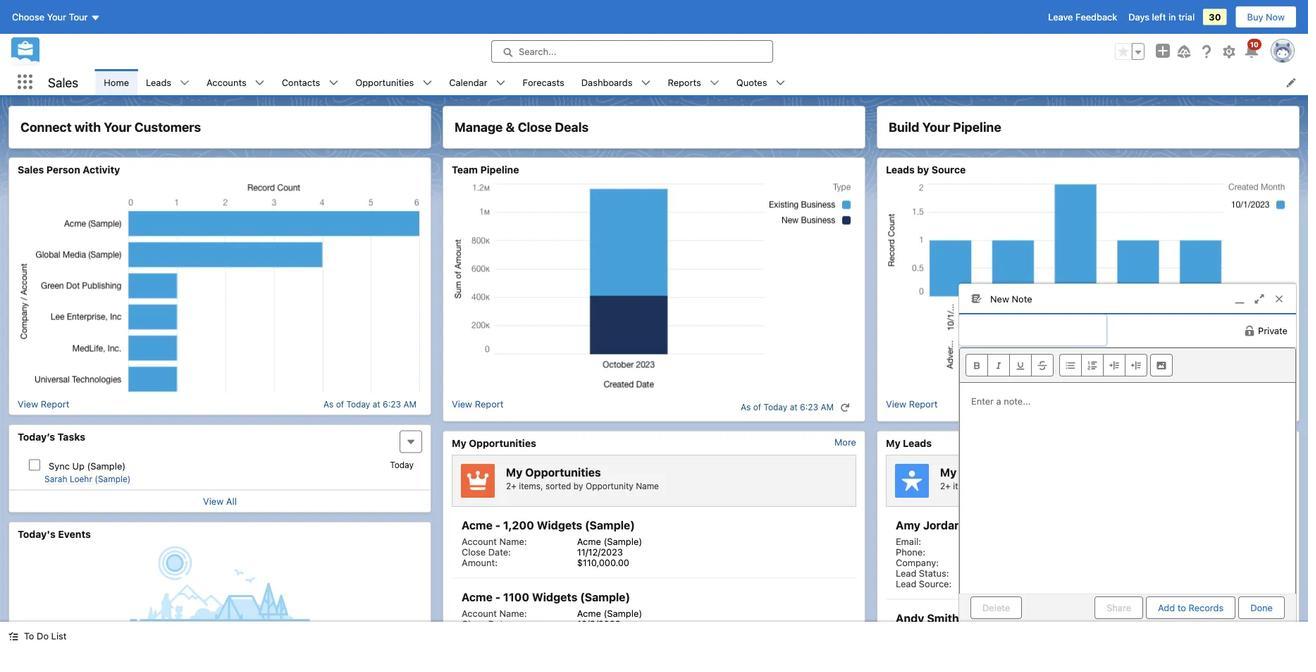 Task type: describe. For each thing, give the bounding box(es) containing it.
delete
[[983, 602, 1010, 613]]

feedback
[[1076, 12, 1118, 22]]

to
[[1178, 602, 1186, 613]]

sync
[[49, 460, 70, 471]]

calendar link
[[441, 69, 496, 95]]

to do list button
[[0, 622, 75, 650]]

name inside my leads 2+ items, sorted by name
[[1020, 481, 1043, 491]]

forecasts
[[523, 77, 565, 87]]

2 horizontal spatial text default image
[[840, 403, 850, 412]]

(sample) up 10/9/2023
[[580, 590, 630, 604]]

leave feedback link
[[1048, 12, 1118, 22]]

11/12/2023
[[577, 546, 623, 557]]

(sample) up 11/12/2023
[[585, 519, 635, 532]]

text default image inside to do list button
[[8, 631, 18, 641]]

your for build
[[923, 119, 950, 135]]

delete button
[[971, 596, 1022, 619]]

contacts list item
[[273, 69, 347, 95]]

view up "my leads"
[[886, 399, 907, 409]]

view up today's
[[18, 399, 38, 409]]

phone:
[[896, 546, 926, 557]]

account name: for 1100
[[462, 608, 527, 618]]

done button
[[1239, 596, 1285, 619]]

format text element
[[966, 354, 1054, 377]]

acme - 1100 widgets (sample)
[[462, 590, 630, 604]]

today's
[[18, 528, 56, 540]]

10/9/2023
[[577, 618, 621, 629]]

1 vertical spatial pipeline
[[480, 164, 519, 176]]

text default image for reports
[[710, 78, 720, 88]]

sales for sales person activity
[[18, 164, 44, 176]]

list containing home
[[95, 69, 1308, 95]]

all
[[226, 496, 237, 507]]

2 lead from the top
[[896, 578, 917, 589]]

2 horizontal spatial today
[[764, 402, 788, 412]]

smith
[[927, 612, 959, 625]]

delete status
[[971, 596, 1095, 619]]

view all
[[203, 496, 237, 507]]

0 horizontal spatial today
[[346, 399, 370, 409]]

account for acme - 1100 widgets (sample)
[[462, 608, 497, 618]]

search...
[[519, 46, 557, 57]]

done
[[1251, 602, 1273, 613]]

my for my opportunities
[[452, 437, 467, 449]]

0 horizontal spatial at
[[373, 399, 380, 409]]

my opportunities 2+ items, sorted by opportunity name
[[506, 465, 659, 491]]

leads link
[[137, 69, 180, 95]]

(sample) up $110,000.00 at the left bottom of page
[[604, 536, 642, 546]]

to do list
[[24, 631, 67, 641]]

close for 1,200
[[462, 546, 486, 557]]

choose your tour button
[[11, 6, 101, 28]]

sync up (sample) sarah loehr (sample)
[[44, 460, 131, 484]]

choose your tour
[[12, 12, 88, 22]]

today's events
[[18, 528, 91, 540]]

account name: for 1,200
[[462, 536, 527, 546]]

opportunities link
[[347, 69, 422, 95]]

contacts
[[282, 77, 320, 87]]

with
[[75, 119, 101, 135]]

account for acme - 1,200 widgets (sample)
[[462, 536, 497, 546]]

team pipeline
[[452, 164, 519, 176]]

acme (sample) for acme - 1100 widgets (sample)
[[577, 608, 642, 618]]

(sample) down $110,000.00 at the left bottom of page
[[604, 608, 642, 618]]

email:
[[896, 536, 922, 546]]

close for 1100
[[462, 618, 486, 629]]

report for manage
[[475, 399, 504, 409]]

30
[[1209, 12, 1221, 22]]

2+ for &
[[506, 481, 517, 491]]

reports
[[668, 77, 701, 87]]

Compose text text field
[[960, 383, 1296, 594]]

new note dialog
[[959, 283, 1297, 630]]

- for 1,200
[[495, 519, 501, 532]]

my leads
[[886, 437, 932, 449]]

&
[[506, 119, 515, 135]]

toolbar inside new note dialog
[[960, 348, 1296, 383]]

opportunities inside list item
[[356, 77, 414, 87]]

sales person activity
[[18, 164, 120, 176]]

quotes list item
[[728, 69, 794, 95]]

1 horizontal spatial of
[[753, 402, 761, 412]]

acme (sample) for acme - 1,200 widgets (sample)
[[577, 536, 642, 546]]

opportunities list item
[[347, 69, 441, 95]]

by for build your pipeline
[[1008, 481, 1018, 491]]

days
[[1129, 12, 1150, 22]]

up
[[72, 460, 84, 471]]

more link
[[835, 437, 857, 447]]

my opportunities link
[[452, 437, 536, 449]]

reports list item
[[660, 69, 728, 95]]

opportunities for my opportunities 2+ items, sorted by opportunity name
[[525, 465, 601, 479]]

build your pipeline
[[889, 119, 1002, 135]]

report for connect
[[41, 399, 69, 409]]

items, for pipeline
[[953, 481, 977, 491]]

date: for 1,200
[[488, 546, 511, 557]]

connect
[[20, 119, 72, 135]]

leads inside list item
[[146, 77, 171, 87]]

status:
[[919, 568, 949, 578]]

left
[[1152, 12, 1166, 22]]

0 vertical spatial pipeline
[[953, 119, 1002, 135]]

view all link
[[203, 496, 237, 507]]

(sample) inside amy jordan (sample) email: phone: company: lead status: lead source:
[[964, 519, 1014, 532]]

0 vertical spatial close
[[518, 119, 552, 135]]

activity
[[83, 164, 120, 176]]

add to records button
[[1146, 596, 1236, 619]]

calendar
[[449, 77, 488, 87]]

leave feedback
[[1048, 12, 1118, 22]]

1 horizontal spatial 6:​23
[[800, 402, 819, 412]]

source
[[932, 164, 966, 176]]

loehr
[[70, 474, 92, 484]]

home link
[[95, 69, 137, 95]]

tasks
[[58, 431, 85, 442]]

today's tasks
[[18, 431, 85, 442]]

more
[[835, 437, 857, 447]]

1 horizontal spatial as of today at 6:​23 am
[[741, 402, 834, 412]]

forecasts link
[[514, 69, 573, 95]]

3 report from the left
[[909, 399, 938, 409]]

dashboards list item
[[573, 69, 660, 95]]

quotes
[[737, 77, 767, 87]]

build
[[889, 119, 920, 135]]

widgets for 1100
[[532, 590, 578, 604]]

my for my opportunities 2+ items, sorted by opportunity name
[[506, 465, 523, 479]]

leads by source
[[886, 164, 966, 176]]

calendar list item
[[441, 69, 514, 95]]

add to records
[[1158, 602, 1224, 613]]

buy now button
[[1236, 6, 1297, 28]]

text default image for calendar
[[496, 78, 506, 88]]

list
[[51, 631, 67, 641]]

buy now
[[1248, 12, 1285, 22]]

text default image inside new note dialog
[[1244, 325, 1256, 336]]

2+ for your
[[940, 481, 951, 491]]



Task type: vqa. For each thing, say whether or not it's contained in the screenshot.
leftmost AM
yes



Task type: locate. For each thing, give the bounding box(es) containing it.
text default image inside the reports list item
[[710, 78, 720, 88]]

text default image inside accounts list item
[[255, 78, 265, 88]]

- left 1,200
[[495, 519, 501, 532]]

view report link up my opportunities link
[[452, 399, 504, 416]]

manage & close deals
[[455, 119, 589, 135]]

text default image up more link
[[840, 403, 850, 412]]

0 horizontal spatial your
[[47, 12, 66, 22]]

andy smith (sample)
[[896, 612, 1012, 625]]

team
[[452, 164, 478, 176]]

note
[[1012, 293, 1033, 304]]

name: down the 1100 at the bottom of the page
[[500, 608, 527, 618]]

view report up "my leads"
[[886, 399, 938, 409]]

1 name from the left
[[636, 481, 659, 491]]

(sample) inside andy smith (sample) link
[[962, 612, 1012, 625]]

sarah loehr (sample) link
[[44, 474, 131, 485]]

report up my opportunities link
[[475, 399, 504, 409]]

your right build
[[923, 119, 950, 135]]

date: down the 1100 at the bottom of the page
[[488, 618, 511, 629]]

text default image inside leads list item
[[180, 78, 190, 88]]

date: down 1,200
[[488, 546, 511, 557]]

2 report from the left
[[475, 399, 504, 409]]

your right "with"
[[104, 119, 132, 135]]

items,
[[519, 481, 543, 491], [953, 481, 977, 491]]

close date: down the 1100 at the bottom of the page
[[462, 618, 511, 629]]

pipeline
[[953, 119, 1002, 135], [480, 164, 519, 176]]

items, for close
[[519, 481, 543, 491]]

0 horizontal spatial of
[[336, 399, 344, 409]]

text default image for accounts
[[255, 78, 265, 88]]

1 vertical spatial -
[[495, 590, 501, 604]]

by inside my opportunities 2+ items, sorted by opportunity name
[[574, 481, 583, 491]]

1 sorted from the left
[[546, 481, 571, 491]]

acme (sample) up $110,000.00 at the left bottom of page
[[577, 536, 642, 546]]

1 horizontal spatial sorted
[[980, 481, 1006, 491]]

$110,000.00
[[577, 557, 630, 568]]

1 view report from the left
[[18, 399, 69, 409]]

2 sorted from the left
[[980, 481, 1006, 491]]

0 vertical spatial acme (sample)
[[577, 536, 642, 546]]

2 horizontal spatial view report
[[886, 399, 938, 409]]

accounts link
[[198, 69, 255, 95]]

leads inside my leads 2+ items, sorted by name
[[960, 465, 992, 479]]

0 horizontal spatial 6:​23
[[383, 399, 401, 409]]

0 horizontal spatial view report
[[18, 399, 69, 409]]

1 vertical spatial account
[[462, 608, 497, 618]]

2 horizontal spatial by
[[1008, 481, 1018, 491]]

text default image left the private
[[1244, 325, 1256, 336]]

- left the 1100 at the bottom of the page
[[495, 590, 501, 604]]

as of today at 6:​23 am
[[324, 399, 417, 409], [741, 402, 834, 412]]

pipeline up 'source'
[[953, 119, 1002, 135]]

1 horizontal spatial pipeline
[[953, 119, 1002, 135]]

2 horizontal spatial view report link
[[886, 399, 938, 416]]

manage
[[455, 119, 503, 135]]

search... button
[[491, 40, 773, 63]]

date: for 1100
[[488, 618, 511, 629]]

customers
[[134, 119, 201, 135]]

2 account from the top
[[462, 608, 497, 618]]

0 vertical spatial account name:
[[462, 536, 527, 546]]

text default image
[[180, 78, 190, 88], [329, 78, 339, 88], [422, 78, 432, 88], [496, 78, 506, 88], [641, 78, 651, 88], [776, 78, 786, 88], [1244, 325, 1256, 336], [8, 631, 18, 641]]

0 vertical spatial close date:
[[462, 546, 511, 557]]

opportunities inside my opportunities 2+ items, sorted by opportunity name
[[525, 465, 601, 479]]

leads
[[146, 77, 171, 87], [886, 164, 915, 176], [903, 437, 932, 449], [960, 465, 992, 479]]

10 button
[[1244, 39, 1262, 60]]

2 2+ from the left
[[940, 481, 951, 491]]

2+
[[506, 481, 517, 491], [940, 481, 951, 491]]

0 horizontal spatial by
[[574, 481, 583, 491]]

my inside my opportunities link
[[452, 437, 467, 449]]

my leads 2+ items, sorted by name
[[940, 465, 1043, 491]]

0 horizontal spatial pipeline
[[480, 164, 519, 176]]

text default image for leads
[[180, 78, 190, 88]]

view report up today's
[[18, 399, 69, 409]]

1 report from the left
[[41, 399, 69, 409]]

widgets for 1,200
[[537, 519, 582, 532]]

1 horizontal spatial view report
[[452, 399, 504, 409]]

text default image for quotes
[[776, 78, 786, 88]]

text default image
[[255, 78, 265, 88], [710, 78, 720, 88], [840, 403, 850, 412]]

name: for 1,200
[[500, 536, 527, 546]]

your inside 'choose your tour' popup button
[[47, 12, 66, 22]]

1 horizontal spatial today
[[390, 460, 414, 470]]

view report link up today's
[[18, 399, 69, 409]]

0 horizontal spatial as of today at 6:​23 am
[[324, 399, 417, 409]]

2 view report from the left
[[452, 399, 504, 409]]

view report for connect
[[18, 399, 69, 409]]

acme (sample) down $110,000.00 at the left bottom of page
[[577, 608, 642, 618]]

0 vertical spatial account
[[462, 536, 497, 546]]

close date: for 1,200
[[462, 546, 511, 557]]

1 horizontal spatial by
[[917, 164, 929, 176]]

my for my leads
[[886, 437, 901, 449]]

amy jordan (sample) email: phone: company: lead status: lead source:
[[896, 519, 1014, 589]]

text default image for contacts
[[329, 78, 339, 88]]

1 horizontal spatial name
[[1020, 481, 1043, 491]]

0 vertical spatial sales
[[48, 75, 78, 90]]

view report link for connect with your customers
[[18, 399, 69, 409]]

sorted for close
[[546, 481, 571, 491]]

account down amount:
[[462, 608, 497, 618]]

1 name: from the top
[[500, 536, 527, 546]]

accounts
[[207, 77, 247, 87]]

1 vertical spatial opportunities
[[469, 437, 536, 449]]

close date: for 1100
[[462, 618, 511, 629]]

2 name from the left
[[1020, 481, 1043, 491]]

- for 1100
[[495, 590, 501, 604]]

1 vertical spatial name:
[[500, 608, 527, 618]]

1 horizontal spatial report
[[475, 399, 504, 409]]

report up "my leads"
[[909, 399, 938, 409]]

name:
[[500, 536, 527, 546], [500, 608, 527, 618]]

(sample) right jordan on the bottom right
[[964, 519, 1014, 532]]

view left all
[[203, 496, 224, 507]]

lead down company:
[[896, 578, 917, 589]]

1 date: from the top
[[488, 546, 511, 557]]

leave
[[1048, 12, 1073, 22]]

view up my opportunities link
[[452, 399, 472, 409]]

name inside my opportunities 2+ items, sorted by opportunity name
[[636, 481, 659, 491]]

account name: up amount:
[[462, 536, 527, 546]]

1 lead from the top
[[896, 568, 917, 578]]

at
[[373, 399, 380, 409], [790, 402, 798, 412]]

show more my opportunities records element
[[835, 437, 857, 447]]

2+ inside my opportunities 2+ items, sorted by opportunity name
[[506, 481, 517, 491]]

items, up jordan on the bottom right
[[953, 481, 977, 491]]

2 account name: from the top
[[462, 608, 527, 618]]

by for manage & close deals
[[574, 481, 583, 491]]

sync up (sample) link
[[49, 460, 126, 471]]

sales for sales
[[48, 75, 78, 90]]

2 acme (sample) from the top
[[577, 608, 642, 618]]

1 vertical spatial close
[[462, 546, 486, 557]]

0 vertical spatial date:
[[488, 546, 511, 557]]

close
[[518, 119, 552, 135], [462, 546, 486, 557], [462, 618, 486, 629]]

account up amount:
[[462, 536, 497, 546]]

3 view report link from the left
[[886, 399, 938, 416]]

1 horizontal spatial as
[[741, 402, 751, 412]]

as
[[324, 399, 334, 409], [741, 402, 751, 412]]

acme - 1,200 widgets (sample)
[[462, 519, 635, 532]]

text default image down search... "button"
[[641, 78, 651, 88]]

0 horizontal spatial sorted
[[546, 481, 571, 491]]

opportunity
[[586, 481, 634, 491]]

acme (sample)
[[577, 536, 642, 546], [577, 608, 642, 618]]

6:​23
[[383, 399, 401, 409], [800, 402, 819, 412]]

0 horizontal spatial as
[[324, 399, 334, 409]]

view report
[[18, 399, 69, 409], [452, 399, 504, 409], [886, 399, 938, 409]]

text default image left to on the bottom left of page
[[8, 631, 18, 641]]

person
[[46, 164, 80, 176]]

0 vertical spatial name:
[[500, 536, 527, 546]]

view report up my opportunities link
[[452, 399, 504, 409]]

1 vertical spatial widgets
[[532, 590, 578, 604]]

acme up $110,000.00 at the left bottom of page
[[577, 536, 601, 546]]

sorted inside my opportunities 2+ items, sorted by opportunity name
[[546, 481, 571, 491]]

text default image right "accounts"
[[255, 78, 265, 88]]

2+ up 1,200
[[506, 481, 517, 491]]

2 horizontal spatial your
[[923, 119, 950, 135]]

lead
[[896, 568, 917, 578], [896, 578, 917, 589]]

my for my leads 2+ items, sorted by name
[[940, 465, 957, 479]]

sorted inside my leads 2+ items, sorted by name
[[980, 481, 1006, 491]]

my inside my leads 2+ items, sorted by name
[[940, 465, 957, 479]]

text default image inside contacts list item
[[329, 78, 339, 88]]

2 close date: from the top
[[462, 618, 511, 629]]

acme down amount:
[[462, 590, 493, 604]]

name: down 1,200
[[500, 536, 527, 546]]

sales up connect
[[48, 75, 78, 90]]

1 vertical spatial account name:
[[462, 608, 527, 618]]

andy
[[896, 612, 925, 625]]

sales left person
[[18, 164, 44, 176]]

sorted
[[546, 481, 571, 491], [980, 481, 1006, 491]]

to
[[24, 631, 34, 641]]

leads list item
[[137, 69, 198, 95]]

1100
[[503, 590, 529, 604]]

sales
[[48, 75, 78, 90], [18, 164, 44, 176]]

2 horizontal spatial report
[[909, 399, 938, 409]]

1 account from the top
[[462, 536, 497, 546]]

choose
[[12, 12, 44, 22]]

0 horizontal spatial name
[[636, 481, 659, 491]]

0 horizontal spatial view report link
[[18, 399, 69, 409]]

text default image right contacts
[[329, 78, 339, 88]]

sarah
[[44, 474, 67, 484]]

amy
[[896, 519, 921, 532]]

1 horizontal spatial text default image
[[710, 78, 720, 88]]

2 vertical spatial close
[[462, 618, 486, 629]]

widgets right 1,200
[[537, 519, 582, 532]]

items, up 1,200
[[519, 481, 543, 491]]

my inside my leads link
[[886, 437, 901, 449]]

2+ up jordan on the bottom right
[[940, 481, 951, 491]]

trial
[[1179, 12, 1195, 22]]

text default image inside calendar list item
[[496, 78, 506, 88]]

items, inside my opportunities 2+ items, sorted by opportunity name
[[519, 481, 543, 491]]

text default image for opportunities
[[422, 78, 432, 88]]

2 view report link from the left
[[452, 399, 504, 416]]

0 vertical spatial -
[[495, 519, 501, 532]]

2 vertical spatial opportunities
[[525, 465, 601, 479]]

text default image left "accounts"
[[180, 78, 190, 88]]

acme
[[462, 519, 493, 532], [577, 536, 601, 546], [462, 590, 493, 604], [577, 608, 601, 618]]

2 name: from the top
[[500, 608, 527, 618]]

text default image for dashboards
[[641, 78, 651, 88]]

1 items, from the left
[[519, 481, 543, 491]]

none text field inside new note dialog
[[959, 314, 1107, 346]]

your
[[47, 12, 66, 22], [104, 119, 132, 135], [923, 119, 950, 135]]

1 - from the top
[[495, 519, 501, 532]]

1 vertical spatial close date:
[[462, 618, 511, 629]]

text default image right reports
[[710, 78, 720, 88]]

1 horizontal spatial your
[[104, 119, 132, 135]]

events
[[58, 528, 91, 540]]

3 view report from the left
[[886, 399, 938, 409]]

new
[[991, 293, 1009, 304]]

0 vertical spatial opportunities
[[356, 77, 414, 87]]

add
[[1158, 602, 1175, 613]]

private
[[1258, 325, 1288, 336]]

text default image inside opportunities list item
[[422, 78, 432, 88]]

now
[[1266, 12, 1285, 22]]

my inside my opportunities 2+ items, sorted by opportunity name
[[506, 465, 523, 479]]

1 horizontal spatial 2+
[[940, 481, 951, 491]]

view report link up "my leads"
[[886, 399, 938, 416]]

amount:
[[462, 557, 498, 568]]

0 vertical spatial widgets
[[537, 519, 582, 532]]

2 - from the top
[[495, 590, 501, 604]]

andy smith (sample) link
[[896, 610, 1281, 650]]

list
[[95, 69, 1308, 95]]

opportunities for my opportunities
[[469, 437, 536, 449]]

close date: down 1,200
[[462, 546, 511, 557]]

name: for 1100
[[500, 608, 527, 618]]

my leads link
[[886, 437, 932, 449]]

1 vertical spatial date:
[[488, 618, 511, 629]]

acme down acme - 1100 widgets (sample)
[[577, 608, 601, 618]]

close date:
[[462, 546, 511, 557], [462, 618, 511, 629]]

text default image inside quotes list item
[[776, 78, 786, 88]]

0 horizontal spatial report
[[41, 399, 69, 409]]

(sample) up the sarah loehr (sample) "link"
[[87, 460, 126, 471]]

pipeline right team
[[480, 164, 519, 176]]

items, inside my leads 2+ items, sorted by name
[[953, 481, 977, 491]]

2 items, from the left
[[953, 481, 977, 491]]

company:
[[896, 557, 939, 568]]

deals
[[555, 119, 589, 135]]

toolbar
[[960, 348, 1296, 383]]

view report link for manage & close deals
[[452, 399, 504, 416]]

view report for manage
[[452, 399, 504, 409]]

10
[[1251, 40, 1259, 48]]

your left tour
[[47, 12, 66, 22]]

text default image right calendar
[[496, 78, 506, 88]]

1 horizontal spatial view report link
[[452, 399, 504, 416]]

group
[[1115, 43, 1145, 60]]

accounts list item
[[198, 69, 273, 95]]

1 acme (sample) from the top
[[577, 536, 642, 546]]

text default image inside dashboards list item
[[641, 78, 651, 88]]

tour
[[69, 12, 88, 22]]

acme up amount:
[[462, 519, 493, 532]]

account name: down the 1100 at the bottom of the page
[[462, 608, 527, 618]]

jordan
[[923, 519, 962, 532]]

report up today's tasks
[[41, 399, 69, 409]]

None text field
[[959, 314, 1107, 346]]

sorted for pipeline
[[980, 481, 1006, 491]]

1 vertical spatial sales
[[18, 164, 44, 176]]

2+ inside my leads 2+ items, sorted by name
[[940, 481, 951, 491]]

text default image left "calendar" link in the top of the page
[[422, 78, 432, 88]]

widgets right the 1100 at the bottom of the page
[[532, 590, 578, 604]]

1 close date: from the top
[[462, 546, 511, 557]]

0 horizontal spatial items,
[[519, 481, 543, 491]]

0 horizontal spatial am
[[404, 399, 417, 409]]

records
[[1189, 602, 1224, 613]]

1 horizontal spatial sales
[[48, 75, 78, 90]]

0 horizontal spatial text default image
[[255, 78, 265, 88]]

text default image right 'quotes'
[[776, 78, 786, 88]]

opportunities
[[356, 77, 414, 87], [469, 437, 536, 449], [525, 465, 601, 479]]

by
[[917, 164, 929, 176], [574, 481, 583, 491], [1008, 481, 1018, 491]]

format body element
[[1060, 354, 1148, 377]]

1 horizontal spatial at
[[790, 402, 798, 412]]

0 horizontal spatial 2+
[[506, 481, 517, 491]]

home
[[104, 77, 129, 87]]

new note
[[991, 293, 1033, 304]]

days left in trial
[[1129, 12, 1195, 22]]

0 horizontal spatial sales
[[18, 164, 44, 176]]

1 horizontal spatial items,
[[953, 481, 977, 491]]

your for choose
[[47, 12, 66, 22]]

(sample) down sync up (sample) link
[[95, 474, 131, 484]]

account
[[462, 536, 497, 546], [462, 608, 497, 618]]

by inside my leads 2+ items, sorted by name
[[1008, 481, 1018, 491]]

do
[[37, 631, 49, 641]]

1 view report link from the left
[[18, 399, 69, 409]]

today's
[[18, 431, 55, 442]]

in
[[1169, 12, 1176, 22]]

1 vertical spatial acme (sample)
[[577, 608, 642, 618]]

1 account name: from the top
[[462, 536, 527, 546]]

lead down phone:
[[896, 568, 917, 578]]

1 2+ from the left
[[506, 481, 517, 491]]

2 date: from the top
[[488, 618, 511, 629]]

quotes link
[[728, 69, 776, 95]]

(sample) right the smith
[[962, 612, 1012, 625]]

connect with your customers
[[20, 119, 201, 135]]

1 horizontal spatial am
[[821, 402, 834, 412]]



